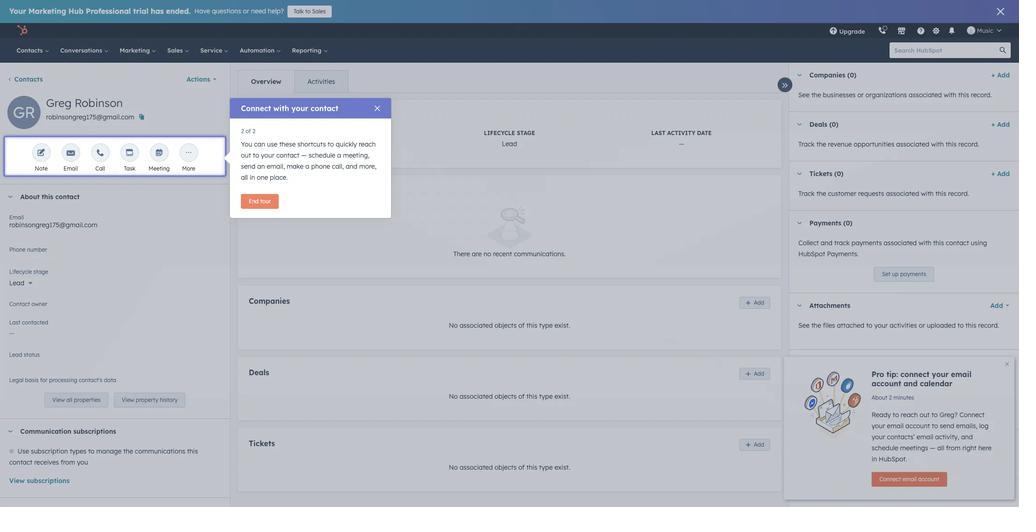 Task type: describe. For each thing, give the bounding box(es) containing it.
legal basis for processing contact's data
[[9, 377, 116, 384]]

caret image inside the attachments dropdown button
[[797, 304, 803, 307]]

in for hubspot.
[[872, 455, 878, 463]]

property
[[136, 397, 158, 403]]

2 vertical spatial or
[[919, 321, 926, 330]]

contact inside attribute contacts created to marketing activities. when a contact is created, hubspot gives credit to all that contact's interactions.
[[977, 378, 1001, 386]]

place.
[[270, 173, 288, 182]]

edt
[[363, 140, 375, 148]]

tickets for tickets
[[249, 439, 275, 448]]

1 - from the left
[[679, 140, 682, 148]]

add button for companies
[[740, 297, 771, 309]]

collect
[[799, 239, 819, 247]]

your
[[9, 6, 26, 16]]

account inside pro tip: connect your email account and calendar
[[872, 379, 902, 388]]

in for one
[[250, 173, 255, 182]]

list
[[810, 438, 822, 446]]

objects for tickets
[[495, 463, 517, 472]]

more image
[[185, 149, 193, 158]]

— inside ready to reach out to greg? connect your email account to send emails, log your contacts' email activity, and schedule meetings — all from right here in hubspot.
[[931, 444, 936, 452]]

to up credit
[[881, 378, 887, 386]]

1 vertical spatial email,
[[938, 458, 956, 466]]

stage
[[33, 268, 48, 275]]

your marketing hub professional trial has ended. have questions or need help?
[[9, 6, 284, 16]]

task
[[124, 165, 136, 172]]

attribute contacts created to marketing activities. when a contact is created, hubspot gives credit to all that contact's interactions.
[[799, 378, 1007, 397]]

to right credit
[[891, 389, 897, 397]]

stage
[[517, 130, 535, 136]]

date
[[697, 130, 712, 136]]

phone number
[[9, 246, 47, 253]]

call,
[[332, 162, 344, 171]]

payments (0) button
[[790, 211, 1007, 236]]

contact inside dropdown button
[[55, 193, 80, 201]]

manage link for list memberships dropdown button
[[984, 437, 1011, 448]]

contact create attribution button
[[790, 350, 1011, 375]]

tickets (0)
[[810, 170, 844, 178]]

lead status
[[9, 351, 40, 358]]

quickly
[[336, 140, 357, 148]]

sales
[[312, 8, 326, 15]]

contact for contact create attribution
[[810, 358, 835, 366]]

to inside use subscription types to manage the communications this contact receives from you
[[88, 447, 95, 456]]

communications inside use subscription types to manage the communications this contact receives from you
[[135, 447, 185, 456]]

2 horizontal spatial 2
[[890, 394, 893, 401]]

reach inside ready to reach out to greg? connect your email account to send emails, log your contacts' email activity, and schedule meetings — all from right here in hubspot.
[[901, 411, 918, 419]]

view subscriptions
[[9, 477, 70, 485]]

lifecycle stage
[[9, 268, 48, 275]]

last for last contacted
[[9, 319, 20, 326]]

has
[[151, 6, 164, 16]]

out inside ready to reach out to greg? connect your email account to send emails, log your contacts' email activity, and schedule meetings — all from right here in hubspot.
[[920, 411, 930, 419]]

note image
[[37, 149, 45, 158]]

help button
[[914, 23, 929, 38]]

0 horizontal spatial for
[[40, 377, 48, 384]]

activity,
[[936, 433, 960, 441]]

from inside use subscription types to manage the communications this contact receives from you
[[61, 458, 75, 467]]

3:21
[[338, 140, 349, 148]]

hubspot image
[[17, 25, 28, 36]]

recent
[[249, 186, 274, 195]]

contacts link
[[7, 75, 43, 83]]

all inside you can use these shortcuts to quickly reach out to your contact — schedule a meeting, send an email, make a phone call, and more, all in one place.
[[241, 173, 248, 182]]

payments.
[[828, 250, 859, 258]]

see the businesses or organizations associated with this record.
[[799, 91, 993, 99]]

task image
[[126, 149, 134, 158]]

talk to sales
[[294, 8, 326, 15]]

see for see the files attached to your activities or uploaded to this record.
[[799, 321, 810, 330]]

about this contact button
[[0, 184, 221, 209]]

communication subscriptions button
[[0, 419, 217, 444]]

companies for companies
[[249, 296, 290, 306]]

1 vertical spatial a
[[306, 162, 310, 171]]

that
[[908, 389, 920, 397]]

record
[[875, 458, 894, 466]]

subscription
[[31, 447, 68, 456]]

+ add button for track the customer requests associated with this record.
[[992, 168, 1011, 179]]

contact down activities at the top
[[311, 104, 339, 113]]

to right ready
[[893, 411, 900, 419]]

connect for connect email account
[[880, 476, 902, 483]]

list memberships
[[810, 438, 867, 446]]

lifecycle stage lead
[[484, 130, 535, 148]]

email up meetings
[[917, 433, 934, 441]]

view property history link
[[114, 393, 186, 408]]

attribution report builder
[[799, 408, 881, 416]]

credit
[[872, 389, 889, 397]]

no for companies
[[449, 321, 458, 329]]

ready
[[872, 411, 892, 419]]

end tour button
[[241, 194, 279, 209]]

properties
[[74, 397, 101, 403]]

(0) for payments (0)
[[844, 219, 853, 227]]

memberships
[[824, 438, 867, 446]]

upgrade image
[[830, 27, 838, 35]]

type for tickets
[[539, 463, 553, 472]]

payments inside collect and track payments associated with this contact using hubspot payments.
[[852, 239, 882, 247]]

no
[[484, 250, 492, 258]]

here
[[979, 444, 992, 452]]

(0) for companies (0)
[[848, 71, 857, 79]]

email for email
[[64, 165, 78, 172]]

connect email account
[[880, 476, 940, 483]]

(0) for tickets (0)
[[835, 170, 844, 178]]

from inside ready to reach out to greg? connect your email account to send emails, log your contacts' email activity, and schedule meetings — all from right here in hubspot.
[[947, 444, 961, 452]]

professional
[[86, 6, 131, 16]]

subscriptions for communication subscriptions
[[73, 427, 116, 436]]

to right lists
[[826, 458, 832, 466]]

1 horizontal spatial close image
[[998, 8, 1005, 15]]

account inside button
[[919, 476, 940, 483]]

your inside pro tip: connect your email account and calendar
[[932, 370, 949, 379]]

manage
[[96, 447, 122, 456]]

marketplaces image
[[898, 27, 906, 35]]

objects for deals
[[495, 392, 517, 401]]

0 horizontal spatial 2
[[241, 128, 244, 135]]

1 horizontal spatial or
[[858, 91, 864, 99]]

this inside dropdown button
[[42, 193, 53, 201]]

manage for "playbooks" "dropdown button"
[[984, 487, 1011, 496]]

attribution
[[799, 408, 834, 416]]

builder
[[858, 408, 881, 416]]

phone
[[9, 246, 26, 253]]

processing
[[49, 377, 77, 384]]

hubspot inside attribute contacts created to marketing activities. when a contact is created, hubspot gives credit to all that contact's interactions.
[[826, 389, 852, 397]]

view for view all properties
[[52, 397, 65, 403]]

actions button
[[181, 70, 223, 89]]

contact create attribution
[[810, 358, 895, 366]]

contacted
[[22, 319, 48, 326]]

contact inside you can use these shortcuts to quickly reach out to your contact — schedule a meeting, send an email, make a phone call, and more, all in one place.
[[276, 151, 300, 160]]

an
[[257, 162, 265, 171]]

using
[[971, 239, 988, 247]]

list memberships button
[[790, 430, 981, 455]]

activity
[[668, 130, 696, 136]]

playbooks button
[[790, 479, 981, 504]]

objects for companies
[[495, 321, 517, 329]]

1 vertical spatial for
[[896, 458, 905, 466]]

see for see the businesses or organizations associated with this record.
[[799, 91, 810, 99]]

type for companies
[[539, 321, 553, 329]]

set up payments
[[883, 271, 927, 278]]

last for last activity date --
[[652, 130, 666, 136]]

questions
[[212, 7, 241, 15]]

— inside you can use these shortcuts to quickly reach out to your contact — schedule a meeting, send an email, make a phone call, and more, all in one place.
[[301, 151, 307, 160]]

2 vertical spatial close image
[[1006, 362, 1010, 366]]

communication
[[20, 427, 71, 436]]

+ add for track the customer requests associated with this record.
[[992, 170, 1011, 178]]

contacts
[[14, 75, 43, 83]]

music
[[978, 27, 994, 34]]

can
[[254, 140, 265, 148]]

calendar
[[921, 379, 953, 388]]

help?
[[268, 7, 284, 15]]

caret image
[[7, 430, 13, 433]]

activities link
[[294, 71, 348, 93]]

hub
[[68, 6, 84, 16]]

hubspot inside collect and track payments associated with this contact using hubspot payments.
[[799, 250, 826, 258]]

the inside use subscription types to manage the communications this contact receives from you
[[123, 447, 133, 456]]

basis
[[25, 377, 39, 384]]

0 vertical spatial communications
[[276, 186, 337, 195]]

pro tip: connect your email account and calendar
[[872, 370, 972, 388]]

deals for deals (0)
[[810, 120, 828, 129]]

of for companies
[[519, 321, 525, 329]]

and down right
[[958, 458, 970, 466]]

contact inside use subscription types to manage the communications this contact receives from you
[[9, 458, 32, 467]]

when
[[953, 378, 970, 386]]

marketing
[[28, 6, 66, 16]]

email robinsongreg175@gmail.com
[[9, 214, 97, 229]]

created
[[856, 378, 879, 386]]

contacts
[[828, 378, 854, 386]]

all inside ready to reach out to greg? connect your email account to send emails, log your contacts' email activity, and schedule meetings — all from right here in hubspot.
[[938, 444, 945, 452]]

call
[[95, 165, 105, 172]]

+ for see the businesses or organizations associated with this record.
[[992, 71, 996, 79]]

schedule inside you can use these shortcuts to quickly reach out to your contact — schedule a meeting, send an email, make a phone call, and more, all in one place.
[[309, 151, 336, 160]]

track for track the customer requests associated with this record.
[[799, 189, 815, 198]]

attachments button
[[790, 293, 981, 318]]

0 vertical spatial robinsongreg175@gmail.com
[[46, 113, 134, 121]]

contacts'
[[888, 433, 916, 441]]

is
[[1002, 378, 1007, 386]]

use
[[267, 140, 278, 148]]

1 vertical spatial payments
[[901, 271, 927, 278]]

1 horizontal spatial 2
[[253, 128, 256, 135]]

type for deals
[[539, 392, 553, 401]]

2 - from the left
[[682, 140, 685, 148]]

exist. for tickets
[[555, 463, 571, 472]]

0 horizontal spatial contact's
[[79, 377, 102, 384]]

robinson
[[75, 96, 123, 110]]

you
[[241, 140, 252, 148]]



Task type: vqa. For each thing, say whether or not it's contained in the screenshot.


Task type: locate. For each thing, give the bounding box(es) containing it.
0 vertical spatial out
[[241, 151, 251, 160]]

2 exist. from the top
[[555, 392, 571, 401]]

0 horizontal spatial tickets
[[249, 439, 275, 448]]

lead
[[502, 140, 517, 148], [9, 279, 24, 287], [9, 351, 22, 358]]

2 horizontal spatial view
[[122, 397, 134, 403]]

1 vertical spatial no associated objects of this type exist.
[[449, 392, 571, 401]]

view for view property history
[[122, 397, 134, 403]]

+ add for track the revenue opportunities associated with this record.
[[992, 120, 1011, 129]]

add inside popup button
[[991, 301, 1004, 310]]

more
[[182, 165, 195, 172]]

to right talk
[[305, 8, 311, 15]]

email inside button
[[903, 476, 917, 483]]

contact for contact owner
[[9, 301, 30, 307]]

connect for connect with your contact
[[241, 104, 271, 113]]

1 horizontal spatial email,
[[938, 458, 956, 466]]

tickets for tickets (0)
[[810, 170, 833, 178]]

the for businesses
[[812, 91, 822, 99]]

contact's left 'data'
[[79, 377, 102, 384]]

of for deals
[[519, 392, 525, 401]]

the for customer
[[817, 189, 827, 198]]

exist. for companies
[[555, 321, 571, 329]]

0 vertical spatial manage
[[984, 438, 1011, 446]]

ready to reach out to greg? connect your email account to send emails, log your contacts' email activity, and schedule meetings — all from right here in hubspot.
[[872, 411, 992, 463]]

2 vertical spatial account
[[919, 476, 940, 483]]

2 + add from the top
[[992, 120, 1011, 129]]

a up 'interactions.'
[[972, 378, 976, 386]]

+ for track the revenue opportunities associated with this record.
[[992, 120, 996, 129]]

lifecycle inside lifecycle stage lead
[[484, 130, 516, 136]]

3 type from the top
[[539, 463, 553, 472]]

lead inside lifecycle stage lead
[[502, 140, 517, 148]]

1 vertical spatial send
[[940, 422, 955, 430]]

with for collect and track payments associated with this contact using hubspot payments.
[[919, 239, 932, 247]]

1 horizontal spatial —
[[931, 444, 936, 452]]

subscriptions inside dropdown button
[[73, 427, 116, 436]]

track
[[799, 140, 815, 148], [799, 189, 815, 198]]

connect down record
[[880, 476, 902, 483]]

email down use lists to segment this record for reporting, email, and automation.
[[903, 476, 917, 483]]

automation.
[[972, 458, 1009, 466]]

hubspot down contacts
[[826, 389, 852, 397]]

3 add button from the top
[[740, 439, 771, 451]]

about down note
[[20, 193, 40, 201]]

deals (0) button
[[790, 112, 988, 137]]

2 manage from the top
[[984, 487, 1011, 496]]

tip:
[[887, 370, 899, 379]]

see the files attached to your activities or uploaded to this record.
[[799, 321, 1000, 330]]

with for track the customer requests associated with this record.
[[922, 189, 934, 198]]

in inside ready to reach out to greg? connect your email account to send emails, log your contacts' email activity, and schedule meetings — all from right here in hubspot.
[[872, 455, 878, 463]]

send inside ready to reach out to greg? connect your email account to send emails, log your contacts' email activity, and schedule meetings — all from right here in hubspot.
[[940, 422, 955, 430]]

caret image left attachments
[[797, 304, 803, 307]]

and inside you can use these shortcuts to quickly reach out to your contact — schedule a meeting, send an email, make a phone call, and more, all in one place.
[[346, 162, 358, 171]]

0 horizontal spatial payments
[[852, 239, 882, 247]]

contact up attribute
[[810, 358, 835, 366]]

email up phone
[[9, 214, 24, 221]]

in inside you can use these shortcuts to quickly reach out to your contact — schedule a meeting, send an email, make a phone call, and more, all in one place.
[[250, 173, 255, 182]]

+ add button for track the revenue opportunities associated with this record.
[[992, 119, 1011, 130]]

caret image inside tickets (0) dropdown button
[[797, 173, 803, 175]]

1 objects from the top
[[495, 321, 517, 329]]

1 horizontal spatial view
[[52, 397, 65, 403]]

robinsongreg175@gmail.com down greg robinson
[[46, 113, 134, 121]]

3 no associated objects of this type exist. from the top
[[449, 463, 571, 472]]

1 horizontal spatial payments
[[901, 271, 927, 278]]

lead left status on the bottom left
[[9, 351, 22, 358]]

payments
[[810, 219, 842, 227]]

and down meeting,
[[346, 162, 358, 171]]

2 vertical spatial no associated objects of this type exist.
[[449, 463, 571, 472]]

playbooks
[[810, 487, 843, 496]]

lists
[[812, 458, 824, 466]]

email up 'interactions.'
[[952, 370, 972, 379]]

subscriptions inside button
[[27, 477, 70, 485]]

contact left using
[[946, 239, 970, 247]]

in left hubspot.
[[872, 455, 878, 463]]

1 + from the top
[[992, 71, 996, 79]]

the left files
[[812, 321, 822, 330]]

track the customer requests associated with this record.
[[799, 189, 970, 198]]

email image
[[67, 149, 75, 158]]

2 no associated objects of this type exist. from the top
[[449, 392, 571, 401]]

meeting
[[149, 165, 170, 172]]

from left you
[[61, 458, 75, 467]]

email, inside you can use these shortcuts to quickly reach out to your contact — schedule a meeting, send an email, make a phone call, and more, all in one place.
[[267, 162, 285, 171]]

companies for companies (0)
[[810, 71, 846, 79]]

and left track
[[821, 239, 833, 247]]

end
[[249, 198, 259, 205]]

lifecycle left stage
[[9, 268, 32, 275]]

caret image for tickets
[[797, 173, 803, 175]]

no
[[449, 321, 458, 329], [449, 392, 458, 401], [449, 463, 458, 472]]

3 + from the top
[[992, 170, 996, 178]]

reach up meeting,
[[359, 140, 376, 148]]

track down tickets (0)
[[799, 189, 815, 198]]

contact's down calendar
[[922, 389, 950, 397]]

3 + add button from the top
[[992, 168, 1011, 179]]

caret image
[[797, 74, 803, 76], [797, 123, 803, 126], [797, 173, 803, 175], [7, 196, 13, 198], [797, 222, 803, 224], [797, 304, 803, 307]]

0 horizontal spatial reach
[[359, 140, 376, 148]]

navigation containing overview
[[238, 70, 349, 93]]

2 add button from the top
[[740, 368, 771, 380]]

see
[[799, 91, 810, 99], [799, 321, 810, 330]]

deals for deals
[[249, 368, 269, 377]]

0 vertical spatial +
[[992, 71, 996, 79]]

account up credit
[[872, 379, 902, 388]]

connect up emails,
[[960, 411, 985, 419]]

0 vertical spatial a
[[337, 151, 341, 160]]

1 vertical spatial +
[[992, 120, 996, 129]]

1 horizontal spatial subscriptions
[[73, 427, 116, 436]]

about inside dropdown button
[[20, 193, 40, 201]]

lead for lead status
[[9, 351, 22, 358]]

deals
[[810, 120, 828, 129], [249, 368, 269, 377]]

0 horizontal spatial contact
[[9, 301, 30, 307]]

1 type from the top
[[539, 321, 553, 329]]

all inside view all properties link
[[66, 397, 72, 403]]

caret image inside about this contact dropdown button
[[7, 196, 13, 198]]

connect inside button
[[880, 476, 902, 483]]

0 vertical spatial or
[[243, 7, 249, 15]]

more,
[[359, 162, 377, 171]]

a right make
[[306, 162, 310, 171]]

the right manage
[[123, 447, 133, 456]]

1 + add from the top
[[992, 71, 1011, 79]]

all down activity,
[[938, 444, 945, 452]]

connect inside ready to reach out to greg? connect your email account to send emails, log your contacts' email activity, and schedule meetings — all from right here in hubspot.
[[960, 411, 985, 419]]

1 horizontal spatial send
[[940, 422, 955, 430]]

—
[[301, 151, 307, 160], [931, 444, 936, 452]]

2 vertical spatial a
[[972, 378, 976, 386]]

deals (0)
[[810, 120, 839, 129]]

navigation
[[238, 70, 349, 93]]

notifications image
[[948, 27, 956, 35]]

and up 'that' at bottom right
[[904, 379, 918, 388]]

lead for lead
[[9, 279, 24, 287]]

1 vertical spatial —
[[931, 444, 936, 452]]

and inside collect and track payments associated with this contact using hubspot payments.
[[821, 239, 833, 247]]

this inside use subscription types to manage the communications this contact receives from you
[[187, 447, 198, 456]]

1 vertical spatial out
[[920, 411, 930, 419]]

caret image left deals (0)
[[797, 123, 803, 126]]

email,
[[267, 162, 285, 171], [938, 458, 956, 466]]

about for about this contact
[[20, 193, 40, 201]]

1 vertical spatial hubspot
[[826, 389, 852, 397]]

view all properties
[[52, 397, 101, 403]]

see left files
[[799, 321, 810, 330]]

caret image inside deals (0) dropdown button
[[797, 123, 803, 126]]

email down email "image"
[[64, 165, 78, 172]]

caret image for companies
[[797, 74, 803, 76]]

Last contacted text field
[[9, 325, 221, 339]]

contact inside dropdown button
[[810, 358, 835, 366]]

+ add for see the businesses or organizations associated with this record.
[[992, 71, 1011, 79]]

the left the businesses
[[812, 91, 822, 99]]

0 vertical spatial exist.
[[555, 321, 571, 329]]

1 horizontal spatial from
[[947, 444, 961, 452]]

greg robinson image
[[968, 26, 976, 35]]

a inside attribute contacts created to marketing activities. when a contact is created, hubspot gives credit to all that contact's interactions.
[[972, 378, 976, 386]]

caret image for payments
[[797, 222, 803, 224]]

menu
[[823, 23, 1009, 38]]

1 vertical spatial tickets
[[249, 439, 275, 448]]

+ add
[[992, 71, 1011, 79], [992, 120, 1011, 129], [992, 170, 1011, 178]]

1 no associated objects of this type exist. from the top
[[449, 321, 571, 329]]

out down "you"
[[241, 151, 251, 160]]

+ add button for see the businesses or organizations associated with this record.
[[992, 70, 1011, 81]]

call image
[[96, 149, 104, 158]]

account up contacts'
[[906, 422, 931, 430]]

0 horizontal spatial schedule
[[309, 151, 336, 160]]

tickets inside dropdown button
[[810, 170, 833, 178]]

0 vertical spatial tickets
[[810, 170, 833, 178]]

to left the greg?
[[932, 411, 938, 419]]

deals inside dropdown button
[[810, 120, 828, 129]]

1 vertical spatial manage
[[984, 487, 1011, 496]]

make
[[287, 162, 304, 171]]

send up activity,
[[940, 422, 955, 430]]

caret image up collect
[[797, 222, 803, 224]]

manage down automation.
[[984, 487, 1011, 496]]

1 vertical spatial last
[[9, 319, 20, 326]]

0 vertical spatial email
[[64, 165, 78, 172]]

no for deals
[[449, 392, 458, 401]]

0 vertical spatial last
[[652, 130, 666, 136]]

manage link for "playbooks" "dropdown button"
[[984, 486, 1011, 497]]

2 + add button from the top
[[992, 119, 1011, 130]]

2 track from the top
[[799, 189, 815, 198]]

companies inside dropdown button
[[810, 71, 846, 79]]

0 horizontal spatial —
[[301, 151, 307, 160]]

view subscriptions button
[[9, 475, 70, 486]]

greg?
[[940, 411, 958, 419]]

1 vertical spatial objects
[[495, 392, 517, 401]]

manage down log
[[984, 438, 1011, 446]]

customer
[[829, 189, 857, 198]]

all inside attribute contacts created to marketing activities. when a contact is created, hubspot gives credit to all that contact's interactions.
[[899, 389, 906, 397]]

the left "revenue"
[[817, 140, 827, 148]]

0 vertical spatial schedule
[[309, 151, 336, 160]]

0 horizontal spatial email,
[[267, 162, 285, 171]]

(0) up "revenue"
[[830, 120, 839, 129]]

1 vertical spatial manage link
[[984, 486, 1011, 497]]

robinsongreg175@gmail.com down about this contact
[[9, 221, 97, 229]]

contact left 'owner'
[[9, 301, 30, 307]]

0 horizontal spatial lifecycle
[[9, 268, 32, 275]]

contact left is
[[977, 378, 1001, 386]]

1 vertical spatial lead
[[9, 279, 24, 287]]

contact left receives
[[9, 458, 32, 467]]

no associated objects of this type exist. for tickets
[[449, 463, 571, 472]]

help image
[[917, 27, 926, 35]]

contact's
[[79, 377, 102, 384], [922, 389, 950, 397]]

no associated objects of this type exist. for deals
[[449, 392, 571, 401]]

0 horizontal spatial send
[[241, 162, 256, 171]]

send
[[241, 162, 256, 171], [940, 422, 955, 430]]

created,
[[799, 389, 824, 397]]

or right 'activities'
[[919, 321, 926, 330]]

attribute
[[799, 378, 826, 386]]

1 horizontal spatial a
[[337, 151, 341, 160]]

1 horizontal spatial about
[[872, 394, 888, 401]]

track
[[835, 239, 850, 247]]

3 exist. from the top
[[555, 463, 571, 472]]

to left 3:21
[[328, 140, 334, 148]]

use left subscription
[[18, 447, 29, 456]]

to right attached
[[867, 321, 873, 330]]

last left contacted
[[9, 319, 20, 326]]

1 horizontal spatial reach
[[901, 411, 918, 419]]

reach
[[359, 140, 376, 148], [901, 411, 918, 419]]

manage link down automation.
[[984, 486, 1011, 497]]

track down deals (0)
[[799, 140, 815, 148]]

subscriptions
[[73, 427, 116, 436], [27, 477, 70, 485]]

activities
[[890, 321, 918, 330]]

0 vertical spatial lead
[[502, 140, 517, 148]]

calling icon image
[[879, 27, 887, 35]]

0 horizontal spatial in
[[250, 173, 255, 182]]

use inside use subscription types to manage the communications this contact receives from you
[[18, 447, 29, 456]]

2 up can
[[253, 128, 256, 135]]

settings link
[[931, 26, 943, 35]]

or right the businesses
[[858, 91, 864, 99]]

reach inside you can use these shortcuts to quickly reach out to your contact — schedule a meeting, send an email, make a phone call, and more, all in one place.
[[359, 140, 376, 148]]

view inside button
[[9, 477, 25, 485]]

0 vertical spatial no
[[449, 321, 458, 329]]

attachments
[[810, 301, 851, 310]]

settings image
[[933, 27, 941, 35]]

gives
[[854, 389, 870, 397]]

track for track the revenue opportunities associated with this record.
[[799, 140, 815, 148]]

lifecycle left "stage"
[[484, 130, 516, 136]]

caret image for deals
[[797, 123, 803, 126]]

add button for tickets
[[740, 439, 771, 451]]

hubspot.
[[879, 455, 908, 463]]

recent communications
[[249, 186, 337, 195]]

+ for track the customer requests associated with this record.
[[992, 170, 996, 178]]

lifecycle for lifecycle stage
[[9, 268, 32, 275]]

connect email account button
[[872, 472, 948, 487]]

or left need on the left top of the page
[[243, 7, 249, 15]]

all down marketing
[[899, 389, 906, 397]]

1 exist. from the top
[[555, 321, 571, 329]]

lifecycle for lifecycle stage lead
[[484, 130, 516, 136]]

contact up email robinsongreg175@gmail.com
[[55, 193, 80, 201]]

1 horizontal spatial schedule
[[872, 444, 899, 452]]

10/24/2023 3:21 pm edt
[[301, 140, 375, 148]]

manage for list memberships dropdown button
[[984, 438, 1011, 446]]

Phone number text field
[[9, 245, 221, 263]]

1 vertical spatial use
[[799, 458, 810, 466]]

or inside your marketing hub professional trial has ended. have questions or need help?
[[243, 7, 249, 15]]

1 + add button from the top
[[992, 70, 1011, 81]]

have
[[194, 7, 210, 15]]

last activity date --
[[652, 130, 712, 148]]

use for lists
[[799, 458, 810, 466]]

about 2 minutes
[[872, 394, 915, 401]]

lead button
[[9, 274, 221, 289]]

with
[[944, 91, 957, 99], [274, 104, 289, 113], [932, 140, 945, 148], [922, 189, 934, 198], [919, 239, 932, 247]]

1 manage from the top
[[984, 438, 1011, 446]]

0 vertical spatial no associated objects of this type exist.
[[449, 321, 571, 329]]

last inside last activity date --
[[652, 130, 666, 136]]

3 + add from the top
[[992, 170, 1011, 178]]

lead inside popup button
[[9, 279, 24, 287]]

account down reporting,
[[919, 476, 940, 483]]

1 vertical spatial no
[[449, 392, 458, 401]]

send left an
[[241, 162, 256, 171]]

all left properties on the left bottom of page
[[66, 397, 72, 403]]

subscriptions up manage
[[73, 427, 116, 436]]

(0) up track
[[844, 219, 853, 227]]

set up payments link
[[875, 267, 935, 282]]

— up reporting,
[[931, 444, 936, 452]]

the
[[812, 91, 822, 99], [817, 140, 827, 148], [817, 189, 827, 198], [812, 321, 822, 330], [123, 447, 133, 456]]

caret image inside companies (0) dropdown button
[[797, 74, 803, 76]]

2 + from the top
[[992, 120, 996, 129]]

to inside button
[[305, 8, 311, 15]]

lifecycle
[[484, 130, 516, 136], [9, 268, 32, 275]]

0 horizontal spatial close image
[[375, 106, 380, 111]]

data
[[104, 377, 116, 384]]

search image
[[1000, 47, 1007, 53]]

1 horizontal spatial communications
[[276, 186, 337, 195]]

0 vertical spatial about
[[20, 193, 40, 201]]

0 vertical spatial for
[[40, 377, 48, 384]]

1 no from the top
[[449, 321, 458, 329]]

10/24/2023
[[301, 140, 336, 148]]

to up activity,
[[932, 422, 939, 430]]

email inside pro tip: connect your email account and calendar
[[952, 370, 972, 379]]

3 no from the top
[[449, 463, 458, 472]]

1 vertical spatial close image
[[375, 106, 380, 111]]

1 vertical spatial lifecycle
[[9, 268, 32, 275]]

hubspot down collect
[[799, 250, 826, 258]]

1 vertical spatial about
[[872, 394, 888, 401]]

last contacted
[[9, 319, 48, 326]]

2 see from the top
[[799, 321, 810, 330]]

number
[[27, 246, 47, 253]]

Search HubSpot search field
[[890, 42, 1003, 58]]

1 horizontal spatial companies
[[810, 71, 846, 79]]

1 vertical spatial robinsongreg175@gmail.com
[[9, 221, 97, 229]]

1 see from the top
[[799, 91, 810, 99]]

send inside you can use these shortcuts to quickly reach out to your contact — schedule a meeting, send an email, make a phone call, and more, all in one place.
[[241, 162, 256, 171]]

meeting image
[[155, 149, 163, 158]]

about
[[20, 193, 40, 201], [872, 394, 888, 401]]

search button
[[996, 42, 1011, 58]]

log
[[980, 422, 989, 430]]

pro
[[872, 370, 885, 379]]

and inside pro tip: connect your email account and calendar
[[904, 379, 918, 388]]

about for about 2 minutes
[[872, 394, 888, 401]]

owner
[[31, 301, 47, 307]]

2 vertical spatial type
[[539, 463, 553, 472]]

out inside you can use these shortcuts to quickly reach out to your contact — schedule a meeting, send an email, make a phone call, and more, all in one place.
[[241, 151, 251, 160]]

2 manage link from the top
[[984, 486, 1011, 497]]

2 vertical spatial + add button
[[992, 168, 1011, 179]]

subscriptions for view subscriptions
[[27, 477, 70, 485]]

2 horizontal spatial or
[[919, 321, 926, 330]]

contact's inside attribute contacts created to marketing activities. when a contact is created, hubspot gives credit to all that contact's interactions.
[[922, 389, 950, 397]]

from
[[947, 444, 961, 452], [61, 458, 75, 467]]

1 horizontal spatial use
[[799, 458, 810, 466]]

your inside you can use these shortcuts to quickly reach out to your contact — schedule a meeting, send an email, make a phone call, and more, all in one place.
[[261, 151, 275, 160]]

2 objects from the top
[[495, 392, 517, 401]]

reach down minutes
[[901, 411, 918, 419]]

1 vertical spatial + add button
[[992, 119, 1011, 130]]

1 horizontal spatial contact
[[810, 358, 835, 366]]

1 vertical spatial or
[[858, 91, 864, 99]]

1 vertical spatial exist.
[[555, 392, 571, 401]]

for right record
[[896, 458, 905, 466]]

(0) up the businesses
[[848, 71, 857, 79]]

opportunities
[[854, 140, 895, 148]]

1 horizontal spatial deals
[[810, 120, 828, 129]]

see down the companies (0)
[[799, 91, 810, 99]]

shortcuts
[[298, 140, 326, 148]]

contact owner
[[9, 301, 47, 307]]

0 vertical spatial contact
[[9, 301, 30, 307]]

schedule
[[309, 151, 336, 160], [872, 444, 899, 452]]

close image
[[998, 8, 1005, 15], [375, 106, 380, 111], [1006, 362, 1010, 366]]

payments right up
[[901, 271, 927, 278]]

revenue
[[829, 140, 852, 148]]

(0) inside dropdown button
[[830, 120, 839, 129]]

email for email robinsongreg175@gmail.com
[[9, 214, 24, 221]]

lead down the lifecycle stage
[[9, 279, 24, 287]]

use subscription types to manage the communications this contact receives from you
[[9, 447, 198, 467]]

-
[[679, 140, 682, 148], [682, 140, 685, 148]]

schedule inside ready to reach out to greg? connect your email account to send emails, log your contacts' email activity, and schedule meetings — all from right here in hubspot.
[[872, 444, 899, 452]]

0 vertical spatial send
[[241, 162, 256, 171]]

calling icon button
[[875, 24, 891, 36]]

caret image inside "payments (0)" dropdown button
[[797, 222, 803, 224]]

1 manage link from the top
[[984, 437, 1011, 448]]

in left one
[[250, 173, 255, 182]]

2 up "you"
[[241, 128, 244, 135]]

email, down activity,
[[938, 458, 956, 466]]

menu containing music
[[823, 23, 1009, 38]]

0 vertical spatial deals
[[810, 120, 828, 129]]

0 vertical spatial use
[[18, 447, 29, 456]]

to down can
[[253, 151, 259, 160]]

email up contacts'
[[888, 422, 904, 430]]

menu item
[[872, 23, 874, 38]]

there are no recent communications.
[[454, 250, 566, 258]]

use for subscription
[[18, 447, 29, 456]]

a up call,
[[337, 151, 341, 160]]

actions
[[187, 75, 210, 83]]

associated inside collect and track payments associated with this contact using hubspot payments.
[[884, 239, 917, 247]]

caret image for about
[[7, 196, 13, 198]]

0 horizontal spatial view
[[9, 477, 25, 485]]

(0) for deals (0)
[[830, 120, 839, 129]]

no for tickets
[[449, 463, 458, 472]]

1 horizontal spatial last
[[652, 130, 666, 136]]

email inside email robinsongreg175@gmail.com
[[9, 214, 24, 221]]

0 vertical spatial connect
[[241, 104, 271, 113]]

to
[[305, 8, 311, 15], [328, 140, 334, 148], [253, 151, 259, 160], [867, 321, 873, 330], [958, 321, 964, 330], [881, 378, 887, 386], [891, 389, 897, 397], [893, 411, 900, 419], [932, 411, 938, 419], [932, 422, 939, 430], [88, 447, 95, 456], [826, 458, 832, 466]]

tickets
[[810, 170, 833, 178], [249, 439, 275, 448]]

0 vertical spatial subscriptions
[[73, 427, 116, 436]]

no associated objects of this type exist. for companies
[[449, 321, 571, 329]]

with for track the revenue opportunities associated with this record.
[[932, 140, 945, 148]]

add button for deals
[[740, 368, 771, 380]]

use lists to segment this record for reporting, email, and automation.
[[799, 458, 1009, 466]]

exist. for deals
[[555, 392, 571, 401]]

account inside ready to reach out to greg? connect your email account to send emails, log your contacts' email activity, and schedule meetings — all from right here in hubspot.
[[906, 422, 931, 430]]

all left one
[[241, 173, 248, 182]]

2 no from the top
[[449, 392, 458, 401]]

3 objects from the top
[[495, 463, 517, 472]]

interactions.
[[952, 389, 989, 397]]

0 vertical spatial see
[[799, 91, 810, 99]]

0 vertical spatial —
[[301, 151, 307, 160]]

0 vertical spatial hubspot
[[799, 250, 826, 258]]

2 type from the top
[[539, 392, 553, 401]]

0 vertical spatial close image
[[998, 8, 1005, 15]]

caret image left about this contact
[[7, 196, 13, 198]]

schedule up phone
[[309, 151, 336, 160]]

view for view subscriptions
[[9, 477, 25, 485]]

attached
[[837, 321, 865, 330]]

caret image left the companies (0)
[[797, 74, 803, 76]]

lead down "stage"
[[502, 140, 517, 148]]

and down emails,
[[962, 433, 973, 441]]

1 vertical spatial schedule
[[872, 444, 899, 452]]

a
[[337, 151, 341, 160], [306, 162, 310, 171], [972, 378, 976, 386]]

(0) up 'customer'
[[835, 170, 844, 178]]

out left the greg?
[[920, 411, 930, 419]]

the for files
[[812, 321, 822, 330]]

with inside collect and track payments associated with this contact using hubspot payments.
[[919, 239, 932, 247]]

1 add button from the top
[[740, 297, 771, 309]]

1 track from the top
[[799, 140, 815, 148]]

to right uploaded
[[958, 321, 964, 330]]

connect up 2 of 2
[[241, 104, 271, 113]]

this inside collect and track payments associated with this contact using hubspot payments.
[[934, 239, 945, 247]]

of for tickets
[[519, 463, 525, 472]]

last left the activity
[[652, 130, 666, 136]]

1 horizontal spatial in
[[872, 455, 878, 463]]

track the revenue opportunities associated with this record.
[[799, 140, 980, 148]]

caret image left tickets (0)
[[797, 173, 803, 175]]

the for revenue
[[817, 140, 827, 148]]

manage
[[984, 438, 1011, 446], [984, 487, 1011, 496]]

receives
[[34, 458, 59, 467]]

schedule up hubspot.
[[872, 444, 899, 452]]

subscriptions down receives
[[27, 477, 70, 485]]

0 horizontal spatial communications
[[135, 447, 185, 456]]

0 vertical spatial payments
[[852, 239, 882, 247]]

and inside ready to reach out to greg? connect your email account to send emails, log your contacts' email activity, and schedule meetings — all from right here in hubspot.
[[962, 433, 973, 441]]

1 vertical spatial in
[[872, 455, 878, 463]]

about up ready
[[872, 394, 888, 401]]

robinsongreg175@gmail.com
[[46, 113, 134, 121], [9, 221, 97, 229]]

contact inside collect and track payments associated with this contact using hubspot payments.
[[946, 239, 970, 247]]

0 horizontal spatial companies
[[249, 296, 290, 306]]

1 vertical spatial deals
[[249, 368, 269, 377]]

contact down these
[[276, 151, 300, 160]]



